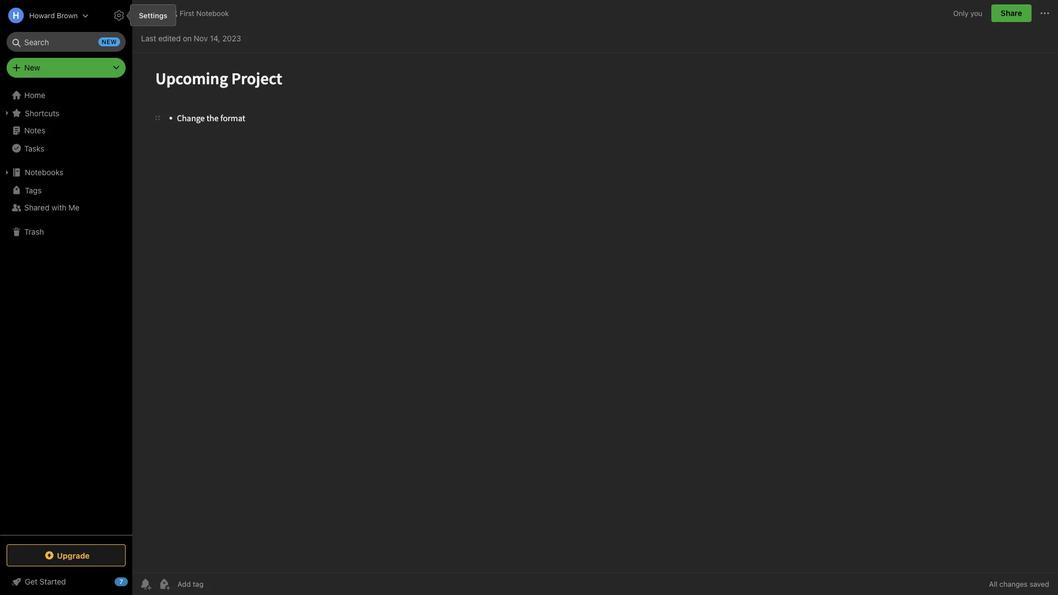 Task type: locate. For each thing, give the bounding box(es) containing it.
on
[[183, 34, 192, 43]]

only you
[[954, 9, 983, 17]]

tags button
[[0, 181, 132, 199]]

shared
[[24, 203, 49, 212]]

Help and Learning task checklist field
[[0, 573, 132, 591]]

more actions image
[[1039, 7, 1052, 20]]

get
[[25, 578, 38, 587]]

tasks button
[[0, 140, 132, 157]]

started
[[40, 578, 66, 587]]

all
[[990, 580, 998, 589]]

first
[[180, 9, 194, 17]]

new
[[24, 63, 40, 72]]

upgrade button
[[7, 545, 126, 567]]

settings tooltip
[[122, 4, 176, 26]]

7
[[120, 579, 123, 586]]

brown
[[57, 11, 78, 20]]

shared with me
[[24, 203, 80, 212]]

changes
[[1000, 580, 1028, 589]]

only
[[954, 9, 969, 17]]

home
[[24, 91, 45, 100]]

home link
[[0, 87, 132, 104]]

Search text field
[[14, 32, 118, 52]]

2023
[[222, 34, 241, 43]]

notebook
[[196, 9, 229, 17]]

upgrade
[[57, 551, 90, 560]]

saved
[[1030, 580, 1050, 589]]

with
[[52, 203, 66, 212]]

tree
[[0, 87, 132, 535]]

More actions field
[[1039, 4, 1052, 22]]



Task type: describe. For each thing, give the bounding box(es) containing it.
shortcuts
[[25, 108, 59, 118]]

howard
[[29, 11, 55, 20]]

last edited on nov 14, 2023
[[141, 34, 241, 43]]

notes
[[24, 126, 45, 135]]

add a reminder image
[[139, 578, 152, 591]]

first notebook button
[[166, 6, 233, 21]]

get started
[[25, 578, 66, 587]]

you
[[971, 9, 983, 17]]

shared with me link
[[0, 199, 132, 217]]

expand note image
[[140, 7, 153, 20]]

last
[[141, 34, 156, 43]]

14,
[[210, 34, 220, 43]]

tags
[[25, 186, 42, 195]]

settings
[[139, 11, 167, 19]]

add tag image
[[158, 578, 171, 591]]

notes link
[[0, 122, 132, 140]]

settings image
[[112, 9, 126, 22]]

Account field
[[0, 4, 89, 26]]

Add tag field
[[176, 580, 259, 589]]

notebooks link
[[0, 164, 132, 181]]

new
[[102, 38, 117, 45]]

first notebook
[[180, 9, 229, 17]]

trash
[[24, 227, 44, 237]]

all changes saved
[[990, 580, 1050, 589]]

Note Editor text field
[[132, 53, 1059, 573]]

tree containing home
[[0, 87, 132, 535]]

nov
[[194, 34, 208, 43]]

notebooks
[[25, 168, 63, 177]]

shortcuts button
[[0, 104, 132, 122]]

click to collapse image
[[128, 575, 136, 588]]

new search field
[[14, 32, 120, 52]]

note window element
[[132, 0, 1059, 596]]

howard brown
[[29, 11, 78, 20]]

me
[[69, 203, 80, 212]]

edited
[[158, 34, 181, 43]]

share
[[1001, 9, 1023, 18]]

tasks
[[24, 144, 44, 153]]

share button
[[992, 4, 1032, 22]]

new button
[[7, 58, 126, 78]]

expand notebooks image
[[3, 168, 12, 177]]

trash link
[[0, 223, 132, 241]]



Task type: vqa. For each thing, say whether or not it's contained in the screenshot.
FONT FAMILY image
no



